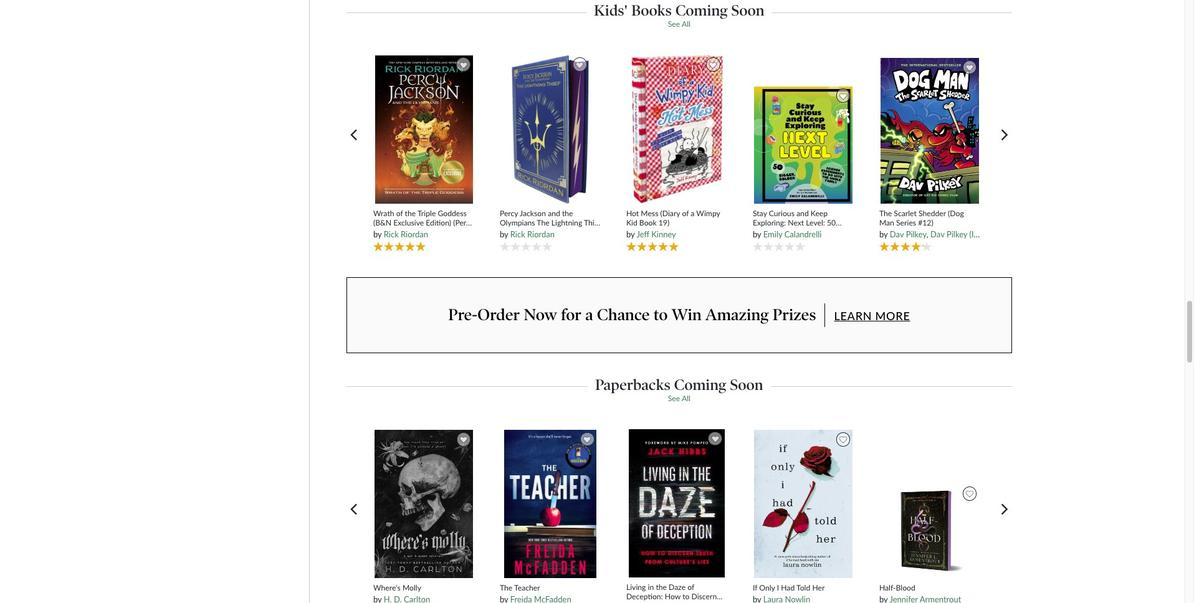 Task type: vqa. For each thing, say whether or not it's contained in the screenshot.
We
no



Task type: locate. For each thing, give the bounding box(es) containing it.
by down man
[[879, 230, 888, 240]]

series
[[896, 218, 916, 228]]

by down kid in the right of the page
[[626, 230, 635, 240]]

man
[[879, 218, 894, 228]]

0 horizontal spatial by rick riordan
[[373, 230, 428, 240]]

book
[[639, 218, 657, 228]]

to inside living in the daze of deception: how to discern truth from culture's lies
[[683, 592, 690, 602]]

by emily calandrelli
[[753, 230, 822, 240]]

0 horizontal spatial riordan
[[401, 230, 428, 240]]

2 see all link from the top
[[668, 394, 691, 403]]

2 all from the top
[[682, 394, 691, 403]]

1 horizontal spatial pilkey
[[947, 230, 968, 240]]

soon inside kids' books coming soon see all
[[731, 1, 765, 19]]

(diary
[[660, 209, 680, 218]]

see
[[668, 19, 680, 29], [668, 394, 680, 403]]

0 horizontal spatial the
[[500, 583, 513, 593]]

how
[[665, 592, 681, 602]]

2 by from the left
[[500, 230, 508, 240]]

from
[[646, 602, 662, 603]]

hot mess (diary of a wimpy kid book 19) by jeff kinney
[[626, 209, 720, 240]]

percy
[[500, 209, 518, 218]]

the for the teacher
[[500, 583, 513, 593]]

0 vertical spatial a
[[691, 209, 695, 218]]

see all link
[[668, 19, 691, 29], [668, 394, 691, 403]]

by rick riordan down exclusive at top
[[373, 230, 428, 240]]

half-
[[879, 583, 896, 593]]

and down exclusive at top
[[401, 228, 414, 237]]

a right for on the bottom left of page
[[585, 306, 593, 325]]

1 horizontal spatial by rick riordan
[[500, 230, 555, 240]]

and up lightning
[[548, 209, 560, 218]]

jeff
[[637, 230, 649, 240]]

1 horizontal spatial rick
[[510, 230, 525, 240]]

rick riordan link
[[384, 230, 428, 240], [510, 230, 555, 240]]

4 by from the left
[[753, 230, 761, 240]]

1 rick riordan link from the left
[[384, 230, 428, 240]]

dav down series
[[890, 230, 904, 240]]

coming
[[675, 1, 728, 19], [674, 376, 727, 394]]

wrath of the triple goddess (b&n exclusive edition) (percy jackson and the olympians)
[[373, 209, 474, 237]]

2 rick from the left
[[510, 230, 525, 240]]

0 vertical spatial see
[[668, 19, 680, 29]]

by down (b&n
[[373, 230, 382, 240]]

blood
[[896, 583, 916, 593]]

1 see from the top
[[668, 19, 680, 29]]

0 horizontal spatial rick
[[384, 230, 399, 240]]

1 vertical spatial all
[[682, 394, 691, 403]]

(illustrator)
[[970, 230, 1008, 240]]

if only i had told her image
[[754, 430, 853, 579]]

to left win
[[654, 306, 668, 325]]

0 horizontal spatial rick riordan link
[[384, 230, 428, 240]]

0 horizontal spatial dav
[[890, 230, 904, 240]]

,
[[927, 230, 929, 240]]

1 horizontal spatial the
[[537, 218, 550, 228]]

0 vertical spatial soon
[[731, 1, 765, 19]]

pre-order now for a chance to win amazing prizes
[[448, 306, 816, 325]]

mess
[[641, 209, 658, 218]]

1 vertical spatial see
[[668, 394, 680, 403]]

rick riordan link down exclusive at top
[[384, 230, 428, 240]]

hot mess (diary of a wimpy kid book 19) link
[[626, 209, 728, 228]]

pilkey down #12)
[[906, 230, 927, 240]]

wrath of the triple goddess (b&n exclusive edition) (percy jackson and the olympians) link
[[373, 209, 475, 237]]

olympians
[[500, 218, 535, 228]]

by for jackson 'rick riordan' link
[[373, 230, 382, 240]]

rick for collector's
[[510, 230, 525, 240]]

1 horizontal spatial to
[[683, 592, 690, 602]]

all inside kids' books coming soon see all
[[682, 19, 691, 29]]

the teacher
[[500, 583, 540, 593]]

all
[[682, 19, 691, 29], [682, 394, 691, 403]]

by rick riordan for collector's
[[500, 230, 555, 240]]

the up lightning
[[562, 209, 573, 218]]

0 vertical spatial see all link
[[668, 19, 691, 29]]

2 by rick riordan from the left
[[500, 230, 555, 240]]

now
[[524, 306, 557, 325]]

to
[[654, 306, 668, 325], [683, 592, 690, 602]]

1 horizontal spatial a
[[691, 209, 695, 218]]

truth
[[626, 602, 644, 603]]

rick for jackson
[[384, 230, 399, 240]]

by left emily
[[753, 230, 761, 240]]

a
[[691, 209, 695, 218], [585, 306, 593, 325]]

by rick riordan for jackson
[[373, 230, 428, 240]]

daze
[[669, 583, 686, 592]]

riordan down olympians
[[527, 230, 555, 240]]

rick riordan link for collector's
[[510, 230, 555, 240]]

a inside hot mess (diary of a wimpy kid book 19) by jeff kinney
[[691, 209, 695, 218]]

(percy
[[453, 218, 474, 228]]

where's molly link
[[373, 583, 475, 593]]

see inside kids' books coming soon see all
[[668, 19, 680, 29]]

rick riordan link down olympians
[[510, 230, 555, 240]]

jackson
[[520, 209, 546, 218], [373, 228, 399, 237]]

0 horizontal spatial pilkey
[[906, 230, 927, 240]]

told
[[797, 583, 810, 593]]

1 vertical spatial the
[[537, 218, 550, 228]]

books
[[631, 1, 672, 19]]

to up culture's
[[683, 592, 690, 602]]

see down paperbacks
[[668, 394, 680, 403]]

1 horizontal spatial riordan
[[527, 230, 555, 240]]

#12)
[[918, 218, 933, 228]]

the inside living in the daze of deception: how to discern truth from culture's lies
[[656, 583, 667, 592]]

see all link down books
[[668, 19, 691, 29]]

a left wimpy at the top right of page
[[691, 209, 695, 218]]

the inside the scarlet shedder (dog man series #12) by dav pilkey , dav pilkey (illustrator)
[[879, 209, 892, 218]]

1 vertical spatial coming
[[674, 376, 727, 394]]

percy jackson and the olympians the lightning thief deluxe collector's edition link
[[500, 209, 601, 237]]

5 by from the left
[[879, 230, 888, 240]]

the scarlet shedder (dog man series #12) by dav pilkey , dav pilkey (illustrator)
[[879, 209, 1008, 240]]

0 vertical spatial coming
[[675, 1, 728, 19]]

0 horizontal spatial to
[[654, 306, 668, 325]]

3 by from the left
[[626, 230, 635, 240]]

the
[[405, 209, 416, 218], [562, 209, 573, 218], [416, 228, 427, 237], [656, 583, 667, 592]]

1 horizontal spatial and
[[548, 209, 560, 218]]

of right (diary
[[682, 209, 689, 218]]

prizes
[[773, 306, 816, 325]]

1 vertical spatial see all link
[[668, 394, 691, 403]]

0 horizontal spatial jackson
[[373, 228, 399, 237]]

living in the daze of deception: how to discern truth from culture's lies image
[[629, 429, 726, 578]]

0 vertical spatial all
[[682, 19, 691, 29]]

dav
[[890, 230, 904, 240], [931, 230, 945, 240]]

2 riordan from the left
[[527, 230, 555, 240]]

dav pilkey (illustrator) link
[[931, 230, 1008, 240]]

hot
[[626, 209, 639, 218]]

1 see all link from the top
[[668, 19, 691, 29]]

2 see from the top
[[668, 394, 680, 403]]

by down olympians
[[500, 230, 508, 240]]

riordan down exclusive at top
[[401, 230, 428, 240]]

rick down olympians
[[510, 230, 525, 240]]

chance
[[597, 306, 650, 325]]

the left teacher
[[500, 583, 513, 593]]

calandrelli
[[785, 230, 822, 240]]

pilkey down (dog
[[947, 230, 968, 240]]

0 vertical spatial the
[[879, 209, 892, 218]]

by rick riordan down olympians
[[500, 230, 555, 240]]

olympians)
[[429, 228, 466, 237]]

by
[[373, 230, 382, 240], [500, 230, 508, 240], [626, 230, 635, 240], [753, 230, 761, 240], [879, 230, 888, 240]]

the for the scarlet shedder (dog man series #12) by dav pilkey , dav pilkey (illustrator)
[[879, 209, 892, 218]]

of up exclusive at top
[[396, 209, 403, 218]]

1 vertical spatial and
[[401, 228, 414, 237]]

jackson down (b&n
[[373, 228, 399, 237]]

a for wimpy
[[691, 209, 695, 218]]

kids' books coming soon see all
[[594, 1, 765, 29]]

1 riordan from the left
[[401, 230, 428, 240]]

pilkey
[[906, 230, 927, 240], [947, 230, 968, 240]]

1 by from the left
[[373, 230, 382, 240]]

of
[[396, 209, 403, 218], [682, 209, 689, 218], [688, 583, 694, 592]]

1 horizontal spatial rick riordan link
[[510, 230, 555, 240]]

dav right ,
[[931, 230, 945, 240]]

and
[[548, 209, 560, 218], [401, 228, 414, 237]]

1 horizontal spatial dav
[[931, 230, 945, 240]]

1 vertical spatial a
[[585, 306, 593, 325]]

jackson up olympians
[[520, 209, 546, 218]]

emily calandrelli link
[[763, 230, 822, 240]]

see all link down paperbacks
[[668, 394, 691, 403]]

2 rick riordan link from the left
[[510, 230, 555, 240]]

2 vertical spatial the
[[500, 583, 513, 593]]

living in the daze of deception: how to discern truth from culture's lies link
[[626, 583, 728, 603]]

1 by rick riordan from the left
[[373, 230, 428, 240]]

of right daze
[[688, 583, 694, 592]]

riordan
[[401, 230, 428, 240], [527, 230, 555, 240]]

0 horizontal spatial a
[[585, 306, 593, 325]]

jackson inside wrath of the triple goddess (b&n exclusive edition) (percy jackson and the olympians)
[[373, 228, 399, 237]]

of inside hot mess (diary of a wimpy kid book 19) by jeff kinney
[[682, 209, 689, 218]]

1 rick from the left
[[384, 230, 399, 240]]

the up man
[[879, 209, 892, 218]]

the up 'collector's'
[[537, 218, 550, 228]]

1 vertical spatial to
[[683, 592, 690, 602]]

see down books
[[668, 19, 680, 29]]

goddess
[[438, 209, 467, 218]]

rick down (b&n
[[384, 230, 399, 240]]

1 horizontal spatial jackson
[[520, 209, 546, 218]]

paperbacks coming soon see all
[[595, 376, 763, 403]]

0 horizontal spatial and
[[401, 228, 414, 237]]

1 vertical spatial jackson
[[373, 228, 399, 237]]

1 all from the top
[[682, 19, 691, 29]]

stay curious and keep exploring: next level: 50 bigger, bolder science experiments to do with the whole family image
[[754, 86, 853, 204]]

0 vertical spatial jackson
[[520, 209, 546, 218]]

where's molly image
[[374, 430, 474, 579]]

lightning
[[551, 218, 582, 228]]

1 vertical spatial soon
[[730, 376, 763, 394]]

the right in
[[656, 583, 667, 592]]

2 horizontal spatial the
[[879, 209, 892, 218]]

1 dav from the left
[[890, 230, 904, 240]]

rick
[[384, 230, 399, 240], [510, 230, 525, 240]]

triple
[[418, 209, 436, 218]]

half blood image
[[880, 484, 980, 579]]

0 vertical spatial and
[[548, 209, 560, 218]]

where's molly
[[373, 583, 421, 593]]

more
[[875, 309, 910, 323]]

of inside wrath of the triple goddess (b&n exclusive edition) (percy jackson and the olympians)
[[396, 209, 403, 218]]

jeff kinney link
[[637, 230, 676, 240]]



Task type: describe. For each thing, give the bounding box(es) containing it.
the up exclusive at top
[[405, 209, 416, 218]]

by inside hot mess (diary of a wimpy kid book 19) by jeff kinney
[[626, 230, 635, 240]]

by for 'rick riordan' link corresponding to collector's
[[500, 230, 508, 240]]

lies
[[695, 602, 708, 603]]

her
[[812, 583, 825, 593]]

deluxe
[[500, 228, 523, 237]]

living in the daze of deception: how to discern truth from culture's lies
[[626, 583, 717, 603]]

and inside 'percy jackson and the olympians the lightning thief deluxe collector's edition'
[[548, 209, 560, 218]]

living
[[626, 583, 646, 592]]

of inside living in the daze of deception: how to discern truth from culture's lies
[[688, 583, 694, 592]]

wimpy
[[696, 209, 720, 218]]

thief
[[584, 218, 601, 228]]

percy jackson and the olympians the lightning thief deluxe collector's edition image
[[511, 55, 590, 204]]

by for emily calandrelli link
[[753, 230, 761, 240]]

wrath of the triple goddess (b&n exclusive edition) (percy jackson and the olympians) image
[[374, 55, 474, 204]]

edition)
[[426, 218, 451, 228]]

soon inside paperbacks coming soon see all
[[730, 376, 763, 394]]

jackson inside 'percy jackson and the olympians the lightning thief deluxe collector's edition'
[[520, 209, 546, 218]]

all inside paperbacks coming soon see all
[[682, 394, 691, 403]]

the scarlet shedder (dog man series #12) image
[[880, 57, 980, 204]]

if only i had told her link
[[753, 583, 854, 593]]

paperbacks
[[595, 376, 671, 394]]

the teacher link
[[500, 583, 601, 593]]

learn more
[[834, 309, 910, 323]]

and inside wrath of the triple goddess (b&n exclusive edition) (percy jackson and the olympians)
[[401, 228, 414, 237]]

hot mess (diary of a wimpy kid book 19) image
[[631, 55, 723, 204]]

a for chance
[[585, 306, 593, 325]]

kid
[[626, 218, 637, 228]]

i
[[777, 583, 779, 593]]

1 pilkey from the left
[[906, 230, 927, 240]]

see all link for coming
[[668, 394, 691, 403]]

kids'
[[594, 1, 628, 19]]

teacher
[[514, 583, 540, 593]]

the inside 'percy jackson and the olympians the lightning thief deluxe collector's edition'
[[562, 209, 573, 218]]

rick riordan link for jackson
[[384, 230, 428, 240]]

discern
[[692, 592, 717, 602]]

riordan for lightning
[[527, 230, 555, 240]]

wrath
[[373, 209, 394, 218]]

see inside paperbacks coming soon see all
[[668, 394, 680, 403]]

(dog
[[948, 209, 964, 218]]

19)
[[659, 218, 670, 228]]

learn
[[834, 309, 872, 323]]

amazing
[[705, 306, 769, 325]]

shedder
[[919, 209, 946, 218]]

kinney
[[651, 230, 676, 240]]

collector's
[[525, 228, 560, 237]]

had
[[781, 583, 795, 593]]

the teacher image
[[504, 429, 597, 579]]

(b&n
[[373, 218, 391, 228]]

scarlet
[[894, 209, 917, 218]]

half-blood
[[879, 583, 916, 593]]

2 dav from the left
[[931, 230, 945, 240]]

in
[[648, 583, 654, 592]]

half-blood link
[[879, 583, 981, 593]]

deception:
[[626, 592, 663, 602]]

edition
[[562, 228, 586, 237]]

culture's
[[664, 602, 693, 603]]

see all link for books
[[668, 19, 691, 29]]

if
[[753, 583, 757, 593]]

molly
[[403, 583, 421, 593]]

where's
[[373, 583, 401, 593]]

percy jackson and the olympians the lightning thief deluxe collector's edition
[[500, 209, 601, 237]]

the inside 'percy jackson and the olympians the lightning thief deluxe collector's edition'
[[537, 218, 550, 228]]

riordan for exclusive
[[401, 230, 428, 240]]

coming inside paperbacks coming soon see all
[[674, 376, 727, 394]]

only
[[759, 583, 775, 593]]

2 pilkey from the left
[[947, 230, 968, 240]]

the scarlet shedder (dog man series #12) link
[[879, 209, 981, 228]]

the down exclusive at top
[[416, 228, 427, 237]]

for
[[561, 306, 582, 325]]

0 vertical spatial to
[[654, 306, 668, 325]]

win
[[672, 306, 702, 325]]

exclusive
[[393, 218, 424, 228]]

if only i had told her
[[753, 583, 825, 593]]

dav pilkey link
[[890, 230, 927, 240]]

by inside the scarlet shedder (dog man series #12) by dav pilkey , dav pilkey (illustrator)
[[879, 230, 888, 240]]

emily
[[763, 230, 782, 240]]

coming inside kids' books coming soon see all
[[675, 1, 728, 19]]

order
[[477, 306, 520, 325]]

pre-
[[448, 306, 477, 325]]



